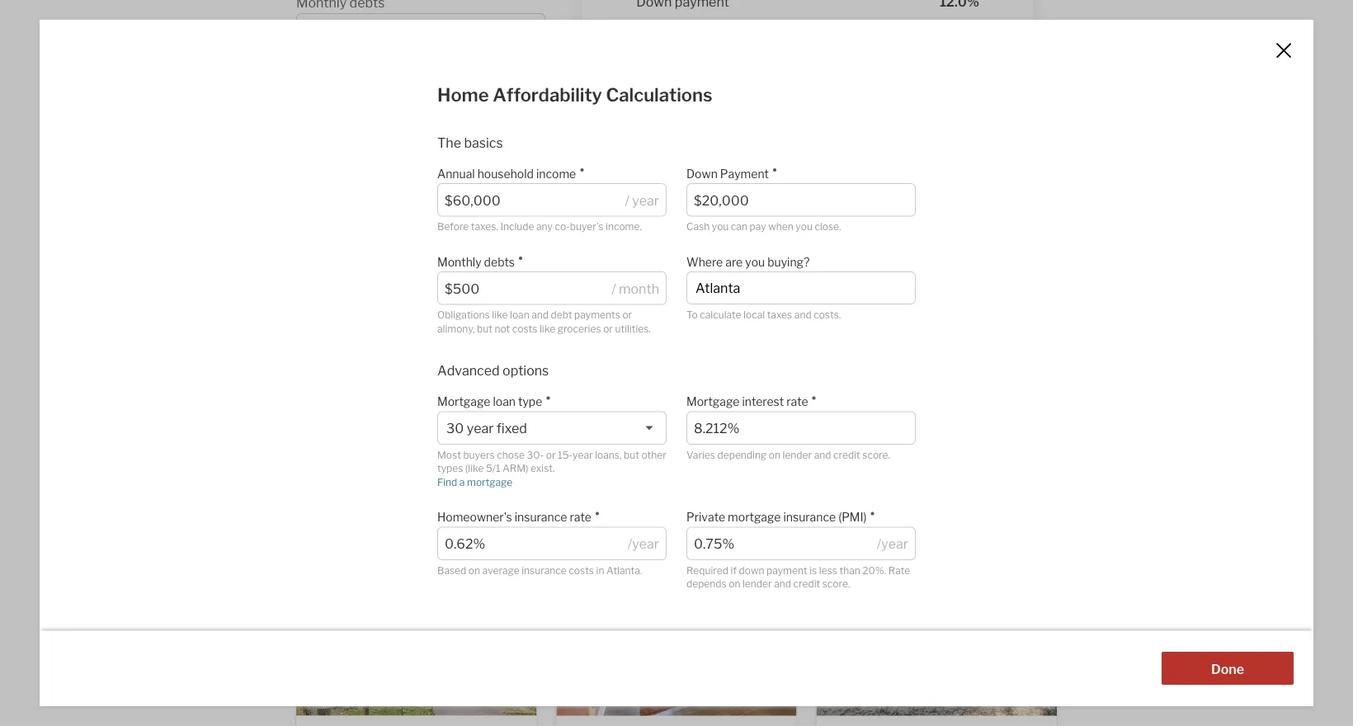 Task type: locate. For each thing, give the bounding box(es) containing it.
this up single-
[[385, 500, 409, 516]]

close. down down payment text box
[[815, 221, 842, 233]]

mortgage up 'private mortgage insurance (pmi)' text box
[[728, 511, 781, 525]]

1 horizontal spatial score.
[[863, 449, 891, 461]]

0 horizontal spatial to calculate local taxes and costs.
[[296, 407, 451, 419]]

required if down payment is less than 20%. rate depends on lender and credit score.
[[687, 565, 911, 590]]

and down payment in the right bottom of the page
[[774, 578, 792, 590]]

costs. up the '30'
[[424, 407, 451, 419]]

0 vertical spatial for
[[724, 200, 741, 216]]

1 vertical spatial costs.
[[424, 407, 451, 419]]

lender down down at the right of page
[[743, 578, 772, 590]]

atlanta down homes
[[296, 521, 336, 535]]

budget
[[872, 200, 917, 216], [411, 500, 456, 516]]

and down city, neighborhood, or zip search field on the right top of page
[[795, 309, 812, 321]]

down
[[739, 565, 765, 577]]

1 vertical spatial are
[[726, 255, 743, 269]]

year up income.
[[633, 192, 660, 208]]

in
[[772, 200, 783, 216], [833, 200, 844, 216], [596, 565, 605, 577]]

2 horizontal spatial year
[[633, 192, 660, 208]]

mortgage left interest at the bottom
[[687, 395, 740, 409]]

pay up have
[[359, 198, 376, 210]]

loan left the type
[[493, 395, 516, 409]]

cash you can pay when you close. down the "217 homes are for sale in atlanta in this budget"
[[687, 221, 842, 233]]

atlanta inside "homes within this budget atlanta has 217 single-family, condo, townhouse, and multi-family homes for sale under $167k. filter results."
[[296, 521, 336, 535]]

0 horizontal spatial calculate
[[310, 407, 351, 419]]

a right have
[[374, 231, 381, 247]]

when up do you have a home to sell?
[[378, 198, 403, 210]]

monthly debts. required field. element containing monthly debts
[[438, 247, 659, 272]]

1 horizontal spatial pay
[[750, 221, 767, 233]]

1 /year from the left
[[628, 536, 660, 552]]

1 horizontal spatial credit
[[834, 449, 861, 461]]

local down city, neighborhood, or zip search box
[[353, 407, 375, 419]]

obligations
[[438, 309, 490, 321]]

0 horizontal spatial /
[[612, 281, 616, 297]]

0 horizontal spatial cash
[[296, 198, 320, 210]]

sale
[[744, 200, 769, 216], [705, 521, 726, 535]]

costs left by
[[569, 565, 594, 577]]

homes down the down
[[656, 200, 698, 216]]

0 vertical spatial cash you can pay when you close.
[[296, 198, 451, 210]]

any
[[537, 221, 553, 233]]

monthly debts. required field. element
[[296, 0, 537, 13], [438, 247, 659, 272]]

year left loans,
[[573, 449, 593, 461]]

but left not
[[477, 323, 493, 335]]

cash. required field. element
[[296, 129, 537, 156]]

close. for cash text box on the left
[[425, 198, 451, 210]]

score.
[[863, 449, 891, 461], [823, 578, 851, 590]]

1 horizontal spatial for
[[724, 200, 741, 216]]

/ for / month
[[612, 281, 616, 297]]

when for down payment text box
[[769, 221, 794, 233]]

0 horizontal spatial this
[[385, 500, 409, 516]]

0 horizontal spatial rate
[[570, 511, 592, 525]]

month
[[619, 281, 660, 297]]

1 vertical spatial budget
[[411, 500, 456, 516]]

1 horizontal spatial budget
[[872, 200, 917, 216]]

1 vertical spatial when
[[769, 221, 794, 233]]

can up where are you buying?
[[731, 221, 748, 233]]

townhouse,
[[493, 521, 556, 535]]

1 horizontal spatial calculate
[[700, 309, 742, 321]]

1 vertical spatial cash you can pay when you close.
[[687, 221, 842, 233]]

do
[[296, 231, 314, 247]]

/year for private mortgage insurance (pmi)
[[877, 536, 909, 552]]

you right do
[[317, 231, 339, 247]]

loan inside obligations like loan and debt payments or alimony, but not costs like groceries or utilities.
[[510, 309, 530, 321]]

taxes down city, neighborhood, or zip search field on the right top of page
[[767, 309, 793, 321]]

217 down within
[[360, 521, 379, 535]]

homeowner's insurance rate. required field. element
[[438, 502, 659, 527]]

filter
[[803, 521, 831, 535]]

in inside home affordability calculations dialog
[[596, 565, 605, 577]]

you
[[322, 198, 339, 210], [406, 198, 422, 210], [712, 221, 729, 233], [796, 221, 813, 233], [317, 231, 339, 247], [746, 255, 765, 269]]

to inside home affordability calculations dialog
[[687, 309, 698, 321]]

or up 'utilities.'
[[623, 309, 632, 321]]

when inside home affordability calculations dialog
[[769, 221, 794, 233]]

0 vertical spatial to
[[687, 309, 698, 321]]

mortgage
[[467, 476, 513, 488], [728, 511, 781, 525]]

cash you can pay when you close. for down payment text box
[[687, 221, 842, 233]]

lender inside "required if down payment is less than 20%. rate depends on lender and credit score."
[[743, 578, 772, 590]]

and
[[795, 309, 812, 321], [532, 309, 549, 321], [404, 407, 421, 419], [814, 449, 832, 461], [558, 521, 578, 535], [774, 578, 792, 590]]

mortgage interest rate. required field. element
[[687, 387, 908, 412]]

atlanta down down payment. required field. element at the right of page
[[785, 200, 830, 216]]

0 horizontal spatial taxes
[[377, 407, 402, 419]]

/ for / year
[[625, 192, 630, 208]]

my
[[386, 271, 405, 287]]

co-
[[555, 221, 570, 233]]

0 horizontal spatial score.
[[823, 578, 851, 590]]

0 vertical spatial but
[[477, 323, 493, 335]]

0 vertical spatial 217
[[630, 200, 653, 216]]

on right based
[[469, 565, 480, 577]]

Monthly debts text field
[[445, 281, 608, 297]]

photo of 914 coleman st sw, atlanta, ga 30310 image
[[296, 556, 537, 716]]

1 horizontal spatial taxes
[[767, 309, 793, 321]]

credit down mortgage interest rate text box on the right bottom of the page
[[834, 449, 861, 461]]

like down debt
[[540, 323, 556, 335]]

year for /
[[633, 192, 660, 208]]

to
[[687, 309, 698, 321], [296, 407, 308, 419]]

1 vertical spatial credit
[[794, 578, 821, 590]]

1 vertical spatial to calculate local taxes and costs.
[[296, 407, 451, 419]]

0 horizontal spatial can
[[341, 198, 357, 210]]

or
[[623, 309, 632, 321], [604, 323, 613, 335], [546, 449, 556, 461]]

loan up not
[[510, 309, 530, 321]]

to calculate local taxes and costs. down city, neighborhood, or zip search field on the right top of page
[[687, 309, 841, 321]]

0 vertical spatial when
[[378, 198, 403, 210]]

1 horizontal spatial can
[[731, 221, 748, 233]]

taxes.
[[471, 221, 498, 233]]

1 horizontal spatial costs.
[[814, 309, 841, 321]]

are
[[701, 200, 721, 216], [726, 255, 743, 269]]

1 horizontal spatial to calculate local taxes and costs.
[[687, 309, 841, 321]]

can
[[341, 198, 357, 210], [731, 221, 748, 233]]

results.
[[833, 521, 872, 535]]

required
[[687, 565, 729, 577]]

household
[[478, 167, 534, 181]]

1 vertical spatial cash
[[687, 221, 710, 233]]

0 vertical spatial local
[[744, 309, 765, 321]]

insurance
[[515, 511, 567, 525], [784, 511, 836, 525], [522, 565, 567, 577]]

mortgage down 5/1
[[467, 476, 513, 488]]

are down the down
[[701, 200, 721, 216]]

homeowner's insurance rate
[[438, 511, 592, 525]]

1 mortgage from the left
[[438, 395, 491, 409]]

1 vertical spatial atlanta
[[296, 521, 336, 535]]

rate for homeowner's insurance rate
[[570, 511, 592, 525]]

1 horizontal spatial to
[[687, 309, 698, 321]]

and left debt
[[532, 309, 549, 321]]

0 horizontal spatial costs.
[[424, 407, 451, 419]]

0 vertical spatial mortgage
[[467, 476, 513, 488]]

1 horizontal spatial close.
[[815, 221, 842, 233]]

/ left month on the left top
[[612, 281, 616, 297]]

0 horizontal spatial sale
[[705, 521, 726, 535]]

2 /year from the left
[[877, 536, 909, 552]]

rate left family
[[570, 511, 592, 525]]

on down if
[[729, 578, 741, 590]]

depends
[[687, 578, 727, 590]]

217 up income.
[[630, 200, 653, 216]]

1 vertical spatial pay
[[750, 221, 767, 233]]

payment
[[720, 167, 769, 181]]

monthly debts
[[438, 255, 515, 269]]

private
[[687, 511, 726, 525]]

0 vertical spatial sale
[[744, 200, 769, 216]]

credit down is
[[794, 578, 821, 590]]

taxes inside home affordability calculations dialog
[[767, 309, 793, 321]]

0 vertical spatial rate
[[787, 395, 809, 409]]

2 vertical spatial or
[[546, 449, 556, 461]]

1 horizontal spatial a
[[460, 476, 465, 488]]

pay inside home affordability calculations dialog
[[750, 221, 767, 233]]

2 horizontal spatial or
[[623, 309, 632, 321]]

but for not
[[477, 323, 493, 335]]

for up required
[[687, 521, 702, 535]]

year inside most buyers chose 30- or 15-year loans, but other types (like 5/1 arm) exist. find a mortgage
[[573, 449, 593, 461]]

0 horizontal spatial 217
[[360, 521, 379, 535]]

None range field
[[637, 87, 980, 108]]

0 vertical spatial /
[[625, 192, 630, 208]]

1 horizontal spatial but
[[624, 449, 640, 461]]

1 vertical spatial for
[[687, 521, 702, 535]]

2 mortgage from the left
[[687, 395, 740, 409]]

this down down payment. required field. element at the right of page
[[847, 200, 870, 216]]

homes inside "homes within this budget atlanta has 217 single-family, condo, townhouse, and multi-family homes for sale under $167k. filter results."
[[647, 521, 684, 535]]

0 vertical spatial can
[[341, 198, 357, 210]]

a right find
[[460, 476, 465, 488]]

this
[[847, 200, 870, 216], [385, 500, 409, 516]]

redfin
[[617, 566, 648, 576]]

are right where
[[726, 255, 743, 269]]

costs. down city, neighborhood, or zip search field on the right top of page
[[814, 309, 841, 321]]

0 vertical spatial taxes
[[767, 309, 793, 321]]

like
[[492, 309, 508, 321], [540, 323, 556, 335]]

1 horizontal spatial costs
[[569, 565, 594, 577]]

0 vertical spatial cash
[[296, 198, 320, 210]]

before
[[438, 221, 469, 233]]

score. down less
[[823, 578, 851, 590]]

1 horizontal spatial in
[[772, 200, 783, 216]]

1 vertical spatial rate
[[570, 511, 592, 525]]

costs.
[[814, 309, 841, 321], [424, 407, 451, 419]]

sale down the payment
[[744, 200, 769, 216]]

0 vertical spatial budget
[[872, 200, 917, 216]]

home left "to"
[[384, 231, 420, 247]]

condo,
[[454, 521, 490, 535]]

and inside "required if down payment is less than 20%. rate depends on lender and credit score."
[[774, 578, 792, 590]]

homes right family
[[647, 521, 684, 535]]

Cash text field
[[310, 167, 532, 183]]

when down the "217 homes are for sale in atlanta in this budget"
[[769, 221, 794, 233]]

like up not
[[492, 309, 508, 321]]

done button
[[1162, 652, 1294, 685]]

cash you can pay when you close. for cash text box on the left
[[296, 198, 451, 210]]

the
[[438, 135, 461, 151]]

1 vertical spatial but
[[624, 449, 640, 461]]

sale left under
[[705, 521, 726, 535]]

to calculate local taxes and costs. down city, neighborhood, or zip search box
[[296, 407, 451, 419]]

1 horizontal spatial or
[[604, 323, 613, 335]]

1 horizontal spatial lender
[[783, 449, 812, 461]]

you up do you have a home to sell?
[[322, 198, 339, 210]]

local
[[744, 309, 765, 321], [353, 407, 375, 419]]

taxes down city, neighborhood, or zip search box
[[377, 407, 402, 419]]

cash
[[296, 198, 320, 210], [687, 221, 710, 233]]

find
[[438, 476, 458, 488]]

for inside "homes within this budget atlanta has 217 single-family, condo, townhouse, and multi-family homes for sale under $167k. filter results."
[[687, 521, 702, 535]]

rate up mortgage interest rate text box on the right bottom of the page
[[787, 395, 809, 409]]

0 vertical spatial like
[[492, 309, 508, 321]]

0 vertical spatial home
[[384, 231, 420, 247]]

varies
[[687, 449, 716, 461]]

mortgage for mortgage loan type
[[438, 395, 491, 409]]

this inside "homes within this budget atlanta has 217 single-family, condo, townhouse, and multi-family homes for sale under $167k. filter results."
[[385, 500, 409, 516]]

cash up do
[[296, 198, 320, 210]]

1 horizontal spatial year
[[573, 449, 593, 461]]

but left "other"
[[624, 449, 640, 461]]

pay down the "217 homes are for sale in atlanta in this budget"
[[750, 221, 767, 233]]

0 horizontal spatial local
[[353, 407, 375, 419]]

cash you can pay when you close. up do you have a home to sell?
[[296, 198, 451, 210]]

types
[[438, 463, 463, 475]]

costs right not
[[512, 323, 538, 335]]

but for other
[[624, 449, 640, 461]]

can inside home affordability calculations dialog
[[731, 221, 748, 233]]

cash inside home affordability calculations dialog
[[687, 221, 710, 233]]

2 vertical spatial on
[[729, 578, 741, 590]]

or left 15-
[[546, 449, 556, 461]]

0 horizontal spatial pay
[[359, 198, 376, 210]]

1 vertical spatial can
[[731, 221, 748, 233]]

the basics
[[438, 135, 503, 151]]

1 vertical spatial costs
[[569, 565, 594, 577]]

0 horizontal spatial are
[[701, 200, 721, 216]]

for down down payment
[[724, 200, 741, 216]]

a
[[374, 231, 381, 247], [460, 476, 465, 488]]

0 horizontal spatial to
[[296, 407, 308, 419]]

year right the '30'
[[467, 421, 494, 437]]

close. up before
[[425, 198, 451, 210]]

1 vertical spatial lender
[[743, 578, 772, 590]]

credit inside "required if down payment is less than 20%. rate depends on lender and credit score."
[[794, 578, 821, 590]]

close. inside home affordability calculations dialog
[[815, 221, 842, 233]]

mortgage up the '30'
[[438, 395, 491, 409]]

0 horizontal spatial for
[[687, 521, 702, 535]]

but inside obligations like loan and debt payments or alimony, but not costs like groceries or utilities.
[[477, 323, 493, 335]]

217 inside "homes within this budget atlanta has 217 single-family, condo, townhouse, and multi-family homes for sale under $167k. filter results."
[[360, 521, 379, 535]]

can for down payment text box
[[731, 221, 748, 233]]

calculate
[[700, 309, 742, 321], [310, 407, 351, 419]]

/year down family
[[628, 536, 660, 552]]

1 vertical spatial close.
[[815, 221, 842, 233]]

lender down mortgage interest rate text box on the right bottom of the page
[[783, 449, 812, 461]]

Down Payment text field
[[694, 192, 909, 208]]

1 vertical spatial a
[[460, 476, 465, 488]]

family,
[[417, 521, 452, 535]]

taxes
[[767, 309, 793, 321], [377, 407, 402, 419]]

0 horizontal spatial credit
[[794, 578, 821, 590]]

0 horizontal spatial year
[[467, 421, 494, 437]]

mortgage loan type. required field. element
[[438, 387, 659, 412]]

local down where are you buying?
[[744, 309, 765, 321]]

0 horizontal spatial costs
[[512, 323, 538, 335]]

home
[[384, 231, 420, 247], [408, 271, 443, 287]]

Annual household income text field
[[445, 192, 619, 208]]

0 horizontal spatial mortgage
[[467, 476, 513, 488]]

can up have
[[341, 198, 357, 210]]

sell?
[[438, 231, 466, 247]]

on right depending
[[769, 449, 781, 461]]

home inside button
[[408, 271, 443, 287]]

1 horizontal spatial are
[[726, 255, 743, 269]]

home right the my
[[408, 271, 443, 287]]

/ up income.
[[625, 192, 630, 208]]

0 vertical spatial loan
[[510, 309, 530, 321]]

cash you can pay when you close.
[[296, 198, 451, 210], [687, 221, 842, 233]]

Private mortgage insurance (PMI) text field
[[694, 536, 871, 552]]

homes
[[656, 200, 698, 216], [647, 521, 684, 535]]

or down payments
[[604, 323, 613, 335]]

cash up where
[[687, 221, 710, 233]]

type
[[518, 395, 543, 409]]

pay
[[359, 198, 376, 210], [750, 221, 767, 233]]

you down cash text box on the left
[[406, 198, 422, 210]]

0 vertical spatial a
[[374, 231, 381, 247]]

fixed
[[497, 421, 527, 437]]

equity
[[445, 271, 485, 287]]

multi-
[[580, 521, 612, 535]]

0 horizontal spatial /year
[[628, 536, 660, 552]]

0 vertical spatial score.
[[863, 449, 891, 461]]

0 vertical spatial this
[[847, 200, 870, 216]]

rate
[[787, 395, 809, 409], [570, 511, 592, 525]]

0 vertical spatial are
[[701, 200, 721, 216]]

0 vertical spatial close.
[[425, 198, 451, 210]]

/year up rate
[[877, 536, 909, 552]]

score. up (pmi)
[[863, 449, 891, 461]]

and left multi- at bottom left
[[558, 521, 578, 535]]

1 horizontal spatial /year
[[877, 536, 909, 552]]

but inside most buyers chose 30- or 15-year loans, but other types (like 5/1 arm) exist. find a mortgage
[[624, 449, 640, 461]]

cash you can pay when you close. inside home affordability calculations dialog
[[687, 221, 842, 233]]

obligations like loan and debt payments or alimony, but not costs like groceries or utilities.
[[438, 309, 651, 335]]

on
[[769, 449, 781, 461], [469, 565, 480, 577], [729, 578, 741, 590]]

annual household income
[[438, 167, 576, 181]]

down
[[687, 167, 718, 181]]

0 vertical spatial costs
[[512, 323, 538, 335]]



Task type: vqa. For each thing, say whether or not it's contained in the screenshot.


Task type: describe. For each thing, give the bounding box(es) containing it.
217 homes are for sale in atlanta in this budget
[[630, 200, 917, 216]]

debts
[[484, 255, 515, 269]]

add my home equity button
[[296, 262, 546, 295]]

to
[[422, 231, 435, 247]]

1 horizontal spatial 217
[[630, 200, 653, 216]]

3d
[[407, 566, 419, 576]]

walkthrough
[[421, 566, 488, 576]]

pay for down payment text box
[[750, 221, 767, 233]]

buyers
[[463, 449, 495, 461]]

0 horizontal spatial a
[[374, 231, 381, 247]]

by
[[603, 566, 615, 576]]

down payment. required field. element
[[687, 159, 908, 183]]

atlanta.
[[607, 565, 642, 577]]

City, neighborhood, or zip search field
[[687, 272, 916, 305]]

1 vertical spatial to
[[296, 407, 308, 419]]

2 horizontal spatial in
[[833, 200, 844, 216]]

0 horizontal spatial like
[[492, 309, 508, 321]]

30
[[447, 421, 464, 437]]

City, neighborhood, or zip search field
[[296, 369, 546, 402]]

30-
[[527, 449, 544, 461]]

homeowner's
[[438, 511, 512, 525]]

average
[[483, 565, 520, 577]]

sale inside "homes within this budget atlanta has 217 single-family, condo, townhouse, and multi-family homes for sale under $167k. filter results."
[[705, 521, 726, 535]]

alimony,
[[438, 323, 475, 335]]

options
[[503, 363, 549, 379]]

budget inside "homes within this budget atlanta has 217 single-family, condo, townhouse, and multi-family homes for sale under $167k. filter results."
[[411, 500, 456, 516]]

has
[[338, 521, 357, 535]]

can for cash text box on the left
[[341, 198, 357, 210]]

listed by redfin
[[571, 566, 648, 576]]

and down mortgage interest rate text box on the right bottom of the page
[[814, 449, 832, 461]]

calculations
[[606, 84, 713, 106]]

you down down payment text box
[[796, 221, 813, 233]]

are inside home affordability calculations dialog
[[726, 255, 743, 269]]

3d walkthrough
[[407, 566, 488, 576]]

1 horizontal spatial this
[[847, 200, 870, 216]]

where
[[687, 255, 723, 269]]

year for 30
[[467, 421, 494, 437]]

Homeowner's insurance rate text field
[[445, 536, 622, 552]]

where are you buying?
[[687, 255, 810, 269]]

monthly
[[438, 255, 482, 269]]

home
[[438, 84, 489, 106]]

annual household income. required field. element
[[438, 159, 659, 183]]

close. for down payment text box
[[815, 221, 842, 233]]

$167k.
[[763, 521, 800, 535]]

1 horizontal spatial mortgage
[[728, 511, 781, 525]]

advanced options
[[438, 363, 549, 379]]

1 vertical spatial calculate
[[310, 407, 351, 419]]

0 vertical spatial or
[[623, 309, 632, 321]]

homes within this budget atlanta has 217 single-family, condo, townhouse, and multi-family homes for sale under $167k. filter results.
[[296, 500, 872, 535]]

a inside most buyers chose 30- or 15-year loans, but other types (like 5/1 arm) exist. find a mortgage
[[460, 476, 465, 488]]

utilities.
[[615, 323, 651, 335]]

exist.
[[531, 463, 555, 475]]

1 vertical spatial local
[[353, 407, 375, 419]]

1 vertical spatial on
[[469, 565, 480, 577]]

1 vertical spatial or
[[604, 323, 613, 335]]

5/1
[[486, 463, 501, 475]]

0 vertical spatial credit
[[834, 449, 861, 461]]

add my home equity
[[357, 271, 485, 287]]

buying?
[[768, 255, 810, 269]]

single-
[[381, 521, 417, 535]]

20%.
[[863, 565, 887, 577]]

0 vertical spatial homes
[[656, 200, 698, 216]]

loans,
[[595, 449, 622, 461]]

to calculate local taxes and costs. inside home affordability calculations dialog
[[687, 309, 841, 321]]

30 year fixed
[[447, 421, 527, 437]]

less
[[820, 565, 838, 577]]

within
[[344, 500, 382, 516]]

photo of 3175 seven pines ct #204, vinings, ga 30339 image
[[557, 556, 797, 716]]

you up where
[[712, 221, 729, 233]]

score. inside "required if down payment is less than 20%. rate depends on lender and credit score."
[[823, 578, 851, 590]]

other
[[642, 449, 667, 461]]

or inside most buyers chose 30- or 15-year loans, but other types (like 5/1 arm) exist. find a mortgage
[[546, 449, 556, 461]]

/year for homeowner's insurance rate
[[628, 536, 660, 552]]

is
[[810, 565, 817, 577]]

based on average insurance costs in atlanta.
[[438, 565, 642, 577]]

before taxes. include any co-buyer's income.
[[438, 221, 642, 233]]

1 horizontal spatial atlanta
[[785, 200, 830, 216]]

Mortgage interest rate text field
[[694, 421, 909, 437]]

add
[[357, 271, 383, 287]]

search input image
[[521, 378, 536, 393]]

on inside "required if down payment is less than 20%. rate depends on lender and credit score."
[[729, 578, 741, 590]]

debt
[[551, 309, 572, 321]]

have
[[342, 231, 371, 247]]

income.
[[606, 221, 642, 233]]

(pmi)
[[839, 511, 867, 525]]

and inside "homes within this budget atlanta has 217 single-family, condo, townhouse, and multi-family homes for sale under $167k. filter results."
[[558, 521, 578, 535]]

find a mortgage link
[[438, 476, 513, 488]]

family
[[612, 521, 645, 535]]

most
[[438, 449, 461, 461]]

mortgage interest rate
[[687, 395, 809, 409]]

costs. inside home affordability calculations dialog
[[814, 309, 841, 321]]

than
[[840, 565, 861, 577]]

done
[[1212, 661, 1245, 677]]

mortgage for mortgage interest rate
[[687, 395, 740, 409]]

advanced
[[438, 363, 500, 379]]

groceries
[[558, 323, 601, 335]]

and inside obligations like loan and debt payments or alimony, but not costs like groceries or utilities.
[[532, 309, 549, 321]]

varies depending on lender and credit score.
[[687, 449, 891, 461]]

interest
[[742, 395, 784, 409]]

filter results. link
[[803, 521, 872, 535]]

in for atlanta.
[[596, 565, 605, 577]]

pay for cash text box on the left
[[359, 198, 376, 210]]

cash for down payment text box
[[687, 221, 710, 233]]

mortgage inside most buyers chose 30- or 15-year loans, but other types (like 5/1 arm) exist. find a mortgage
[[467, 476, 513, 488]]

depending
[[718, 449, 767, 461]]

under
[[729, 521, 760, 535]]

private mortgage insurance (pmi)
[[687, 511, 867, 525]]

arm)
[[503, 463, 529, 475]]

local inside home affordability calculations dialog
[[744, 309, 765, 321]]

/ year
[[625, 192, 660, 208]]

buyer's
[[570, 221, 604, 233]]

rate for mortgage interest rate
[[787, 395, 809, 409]]

in for atlanta
[[772, 200, 783, 216]]

private mortgage insurance (pmi). required field. element
[[687, 502, 908, 527]]

income
[[537, 167, 576, 181]]

home affordability calculations dialog
[[40, 20, 1314, 707]]

chose
[[497, 449, 525, 461]]

1 vertical spatial taxes
[[377, 407, 402, 419]]

payment
[[767, 565, 808, 577]]

1 horizontal spatial like
[[540, 323, 556, 335]]

rate
[[889, 565, 911, 577]]

most buyers chose 30- or 15-year loans, but other types (like 5/1 arm) exist. find a mortgage
[[438, 449, 667, 488]]

include
[[501, 221, 534, 233]]

do you have a home to sell?
[[296, 231, 466, 247]]

calculate inside home affordability calculations dialog
[[700, 309, 742, 321]]

0 vertical spatial monthly debts. required field. element
[[296, 0, 537, 13]]

15-
[[558, 449, 573, 461]]

0 vertical spatial lender
[[783, 449, 812, 461]]

and down city, neighborhood, or zip search box
[[404, 407, 421, 419]]

you left buying?
[[746, 255, 765, 269]]

when for cash text box on the left
[[378, 198, 403, 210]]

0 vertical spatial on
[[769, 449, 781, 461]]

costs inside obligations like loan and debt payments or alimony, but not costs like groceries or utilities.
[[512, 323, 538, 335]]

if
[[731, 565, 737, 577]]

cash for cash text box on the left
[[296, 198, 320, 210]]

1 vertical spatial loan
[[493, 395, 516, 409]]

photo of 2371 morris rd, college park, ga 30349 image
[[817, 556, 1057, 716]]

/ month
[[612, 281, 660, 297]]

not
[[495, 323, 510, 335]]

annual
[[438, 167, 475, 181]]



